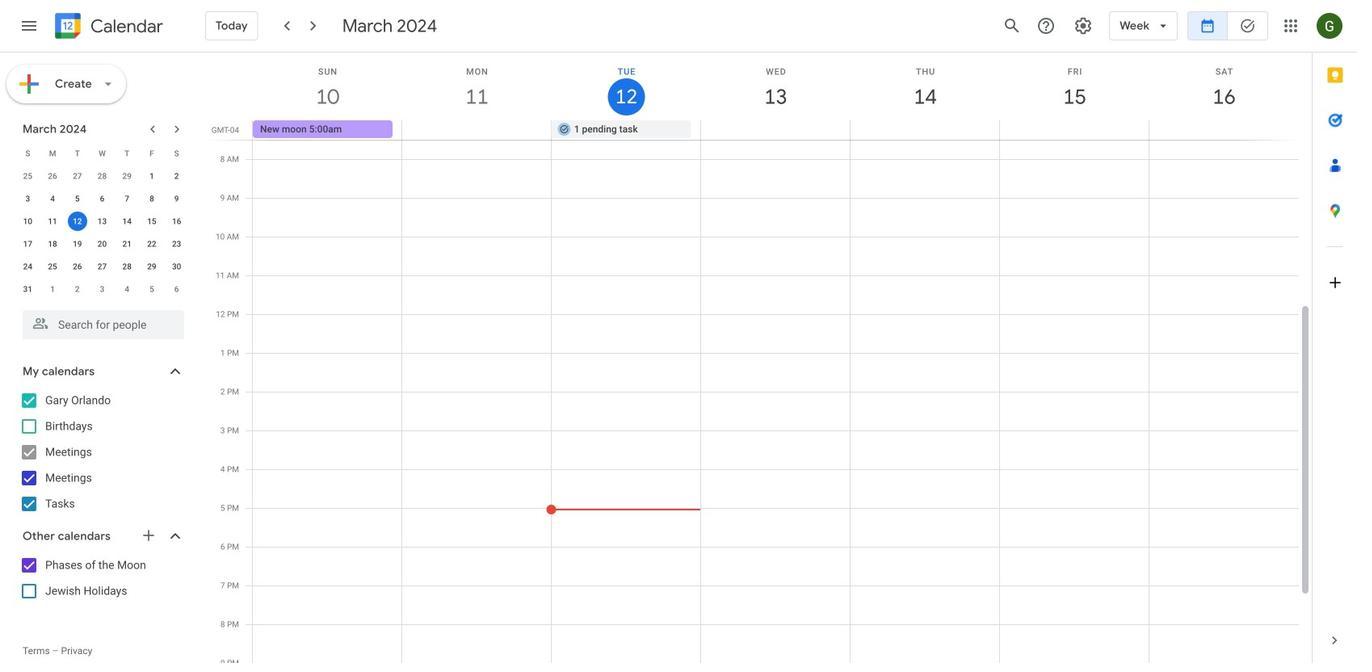 Task type: vqa. For each thing, say whether or not it's contained in the screenshot.
All Day
no



Task type: describe. For each thing, give the bounding box(es) containing it.
17 element
[[18, 234, 37, 254]]

9 element
[[167, 189, 186, 208]]

27 element
[[93, 257, 112, 276]]

april 6 element
[[167, 280, 186, 299]]

20 element
[[93, 234, 112, 254]]

5 element
[[68, 189, 87, 208]]

26 element
[[68, 257, 87, 276]]

31 element
[[18, 280, 37, 299]]

16 element
[[167, 212, 186, 231]]

february 28 element
[[93, 166, 112, 186]]

21 element
[[117, 234, 137, 254]]

6 element
[[93, 189, 112, 208]]

8 element
[[142, 189, 162, 208]]

7 element
[[117, 189, 137, 208]]

2 element
[[167, 166, 186, 186]]

30 element
[[167, 257, 186, 276]]

february 29 element
[[117, 166, 137, 186]]

cell inside 'march 2024' grid
[[65, 210, 90, 233]]

12, today element
[[68, 212, 87, 231]]

add other calendars image
[[141, 528, 157, 544]]

heading inside the calendar element
[[87, 17, 163, 36]]

28 element
[[117, 257, 137, 276]]

february 25 element
[[18, 166, 37, 186]]

february 27 element
[[68, 166, 87, 186]]

main drawer image
[[19, 16, 39, 36]]

29 element
[[142, 257, 162, 276]]

4 element
[[43, 189, 62, 208]]

april 3 element
[[93, 280, 112, 299]]

15 element
[[142, 212, 162, 231]]

18 element
[[43, 234, 62, 254]]

3 element
[[18, 189, 37, 208]]

22 element
[[142, 234, 162, 254]]

Search for people text field
[[32, 310, 175, 339]]



Task type: locate. For each thing, give the bounding box(es) containing it.
settings menu image
[[1074, 16, 1093, 36]]

grid
[[207, 53, 1312, 663]]

february 26 element
[[43, 166, 62, 186]]

row group
[[15, 165, 189, 301]]

other calendars list
[[3, 553, 200, 604]]

row
[[246, 120, 1312, 140], [15, 142, 189, 165], [15, 165, 189, 187], [15, 187, 189, 210], [15, 210, 189, 233], [15, 233, 189, 255], [15, 255, 189, 278], [15, 278, 189, 301]]

19 element
[[68, 234, 87, 254]]

april 2 element
[[68, 280, 87, 299]]

25 element
[[43, 257, 62, 276]]

14 element
[[117, 212, 137, 231]]

april 1 element
[[43, 280, 62, 299]]

10 element
[[18, 212, 37, 231]]

my calendars list
[[3, 388, 200, 517]]

None search field
[[0, 304, 200, 339]]

24 element
[[18, 257, 37, 276]]

april 4 element
[[117, 280, 137, 299]]

heading
[[87, 17, 163, 36]]

1 element
[[142, 166, 162, 186]]

23 element
[[167, 234, 186, 254]]

11 element
[[43, 212, 62, 231]]

march 2024 grid
[[15, 142, 189, 301]]

calendar element
[[52, 10, 163, 45]]

april 5 element
[[142, 280, 162, 299]]

tab list
[[1313, 53, 1358, 618]]

13 element
[[93, 212, 112, 231]]

cell
[[402, 120, 552, 140], [701, 120, 850, 140], [850, 120, 1000, 140], [1000, 120, 1149, 140], [1149, 120, 1299, 140], [65, 210, 90, 233]]



